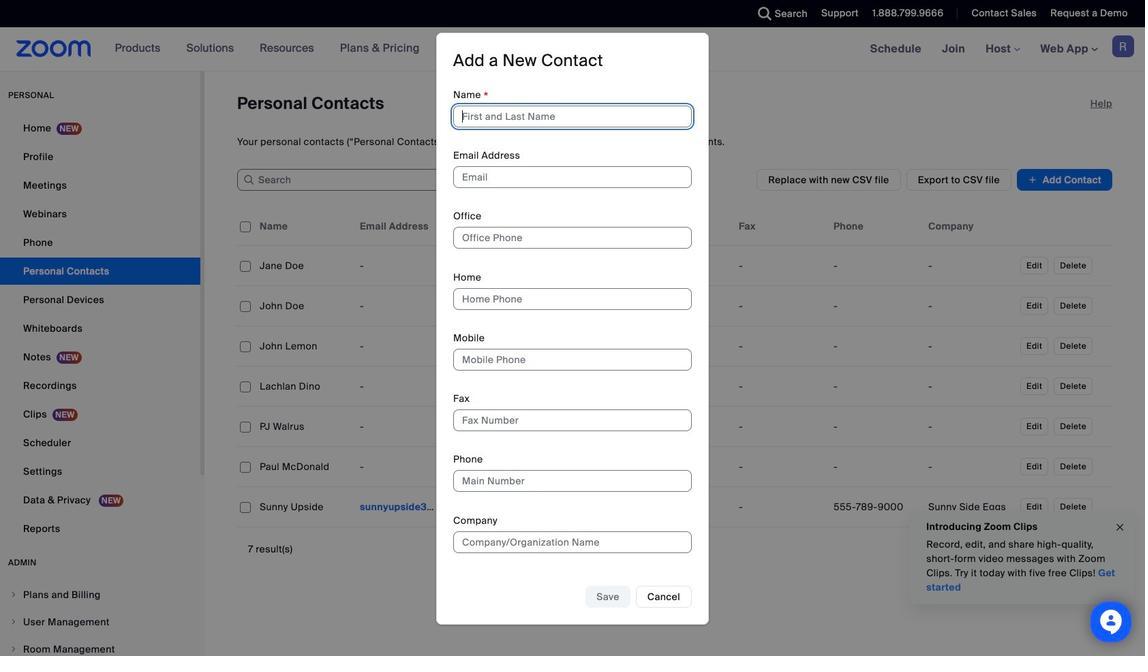 Task type: locate. For each thing, give the bounding box(es) containing it.
First and Last Name text field
[[453, 106, 692, 127]]

cell
[[544, 246, 639, 286], [254, 252, 355, 280], [355, 252, 449, 280], [449, 252, 544, 280], [639, 252, 734, 280], [734, 252, 828, 280], [828, 252, 923, 280], [923, 252, 1018, 280], [254, 293, 355, 320], [355, 293, 449, 320], [449, 293, 544, 320], [544, 293, 639, 320], [639, 293, 734, 320], [734, 293, 828, 320], [828, 293, 923, 320], [923, 293, 1018, 320], [254, 333, 355, 360], [355, 333, 449, 360], [449, 333, 544, 360], [544, 333, 639, 360], [639, 333, 734, 360], [734, 333, 828, 360], [828, 333, 923, 360], [923, 333, 1018, 360], [544, 367, 639, 407], [254, 373, 355, 400], [355, 373, 449, 400], [449, 373, 544, 400], [639, 373, 734, 400], [734, 373, 828, 400], [828, 373, 923, 400], [923, 373, 1018, 400], [254, 413, 355, 440], [355, 413, 449, 440], [449, 413, 544, 440], [544, 413, 639, 440], [639, 413, 734, 440], [734, 413, 828, 440], [828, 413, 923, 440], [923, 413, 1018, 440], [254, 453, 355, 481], [355, 453, 449, 481], [449, 453, 544, 481], [544, 453, 639, 481], [639, 453, 734, 481], [734, 453, 828, 481], [828, 453, 923, 481], [923, 453, 1018, 481], [254, 494, 355, 521], [355, 494, 449, 521], [449, 494, 544, 521], [544, 494, 639, 521], [639, 494, 734, 521], [734, 494, 828, 521], [828, 494, 923, 521], [923, 494, 1018, 521]]

Home Phone text field
[[453, 288, 692, 310]]

Mobile Phone text field
[[453, 349, 692, 371]]

banner
[[0, 27, 1146, 72]]

dialog
[[436, 33, 709, 625]]

close image
[[1115, 520, 1126, 536]]

Company/Organization Name text field
[[453, 532, 692, 553]]

add image
[[1028, 173, 1038, 187]]

Main Number text field
[[453, 471, 692, 493]]

product information navigation
[[105, 27, 430, 71]]

application
[[237, 207, 1113, 528]]



Task type: vqa. For each thing, say whether or not it's contained in the screenshot.
the Email text box
yes



Task type: describe. For each thing, give the bounding box(es) containing it.
Email text field
[[453, 166, 692, 188]]

meetings navigation
[[860, 27, 1146, 72]]

Fax Number text field
[[453, 410, 692, 432]]

Search Contacts Input text field
[[237, 169, 442, 191]]

admin menu menu
[[0, 582, 200, 657]]

Office Phone text field
[[453, 227, 692, 249]]

personal menu menu
[[0, 115, 200, 544]]



